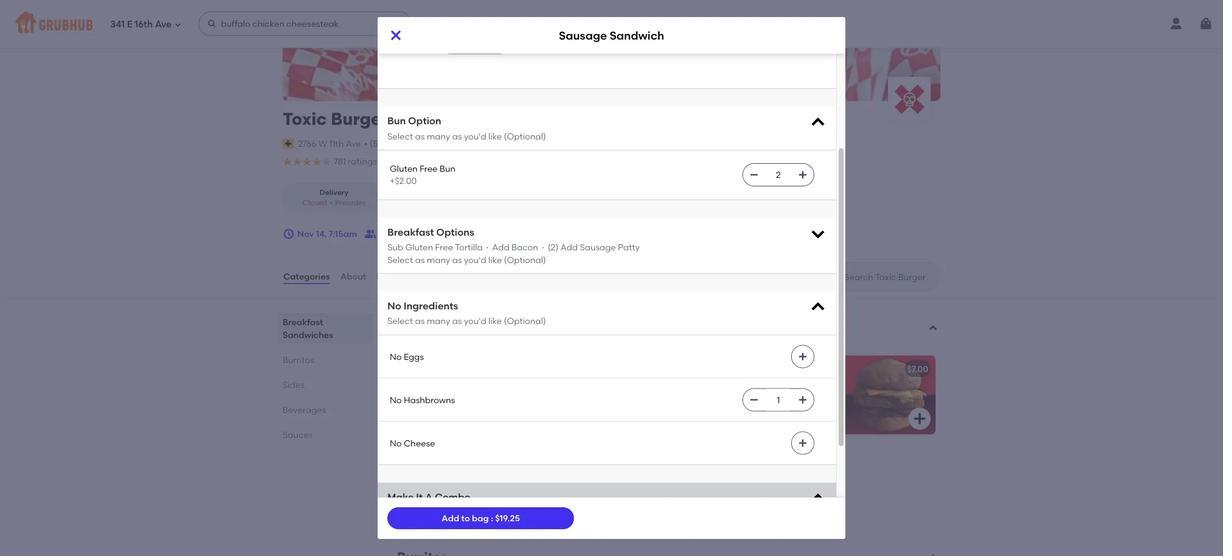 Task type: vqa. For each thing, say whether or not it's contained in the screenshot.
the 10
yes



Task type: describe. For each thing, give the bounding box(es) containing it.
bun, for breakfast sandwiches
[[448, 470, 466, 481]]

$7.00 for sausage sandwich
[[907, 364, 928, 374]]

2 horizontal spatial add
[[560, 242, 578, 252]]

2766 w 11th ave
[[298, 138, 361, 149]]

select for no
[[387, 316, 413, 326]]

add to bag : $19.25
[[442, 513, 520, 523]]

you'd for ingredients
[[464, 316, 486, 326]]

e
[[127, 19, 132, 30]]

free inside breakfast options sub gluten free tortilla ∙ add bacon ∙ ( 2 ) add sausage patty select as many as you'd like (optional)
[[435, 242, 453, 252]]

reviews button
[[376, 255, 411, 299]]

1 vertical spatial sausage sandwich
[[407, 364, 487, 374]]

(optional) for bun option
[[504, 131, 546, 141]]

(optional) inside breakfast options sub gluten free tortilla ∙ add bacon ∙ ( 2 ) add sausage patty select as many as you'd like (optional)
[[504, 254, 546, 265]]

hash inside croissant bun, smoked bacon, hash brown patty, egg, american cheese
[[808, 381, 829, 391]]

american inside croissant bun, hash brown patty, egg, american cheese
[[427, 483, 468, 493]]

&
[[425, 453, 432, 463]]

good
[[405, 157, 425, 166]]

ave for 341 e 16th ave
[[155, 19, 172, 30]]

food
[[427, 157, 443, 166]]

bacon
[[511, 242, 538, 252]]

w
[[319, 138, 327, 149]]

like for ingredients
[[488, 316, 502, 326]]

burritos
[[283, 355, 314, 365]]

sauces
[[283, 429, 313, 440]]

croissant bun, hash brown patty, egg, american cheese
[[407, 470, 543, 493]]

bag
[[472, 513, 489, 523]]

cheese inside croissant bun, smoked bacon, hash brown patty, egg, american cheese
[[796, 393, 828, 404]]

toxic burger
[[283, 109, 388, 129]]

croissant bun, sausage, hash brown patty, egg, american cheese
[[407, 381, 555, 404]]

it
[[416, 491, 423, 503]]

sausage,
[[468, 381, 507, 391]]

sauces tab
[[283, 428, 368, 441]]

(
[[548, 242, 551, 252]]

+$2.00
[[390, 176, 417, 186]]

sides tab
[[283, 378, 368, 391]]

toxic burger logo image
[[888, 77, 931, 119]]

0 vertical spatial sausage sandwich
[[559, 29, 664, 42]]

max
[[398, 45, 416, 56]]

sandwiches for breakfast sandwiches new!
[[463, 314, 541, 329]]

good food
[[405, 157, 443, 166]]

option
[[408, 115, 441, 127]]

2 vertical spatial sandwich
[[467, 453, 509, 463]]

people icon image
[[364, 228, 377, 240]]

no for hashbrowns
[[390, 395, 402, 405]]

brown inside croissant bun, smoked bacon, hash brown patty, egg, american cheese
[[680, 393, 706, 404]]

egg
[[407, 453, 423, 463]]

2766 w 11th ave button
[[297, 137, 362, 150]]

you'd for option
[[464, 131, 486, 141]]

toxic
[[283, 109, 327, 129]]

:
[[491, 513, 493, 523]]

delivery
[[320, 188, 348, 197]]

781 ratings
[[334, 156, 377, 167]]

(541)
[[370, 138, 389, 149]]

beverages
[[283, 404, 326, 415]]

bacon,
[[777, 381, 806, 391]]

bun option select as many as you'd like (optional)
[[387, 115, 546, 141]]

american inside croissant bun, smoked bacon, hash brown patty, egg, american cheese
[[754, 393, 794, 404]]

341 e 16th ave
[[110, 19, 172, 30]]

90
[[384, 156, 394, 167]]

no ingredients select as many as you'd like (optional)
[[387, 300, 546, 326]]

preorder
[[335, 198, 366, 207]]

$7.00 for breakfast sandwiches
[[634, 453, 655, 463]]

1 horizontal spatial •
[[364, 138, 367, 149]]

breakfast sandwiches
[[283, 317, 333, 340]]

breakfast sandwiches tab
[[283, 316, 368, 341]]

svg image inside the main navigation navigation
[[1199, 16, 1213, 31]]

many for option
[[427, 131, 450, 141]]

2
[[551, 242, 555, 252]]

sides
[[283, 380, 305, 390]]

to
[[461, 513, 470, 523]]

quantity
[[387, 29, 430, 41]]

14,
[[316, 229, 327, 239]]

many for ingredients
[[427, 316, 450, 326]]

options
[[436, 226, 474, 238]]

2.3 mi
[[429, 198, 451, 207]]

16th
[[135, 19, 153, 30]]

1 vertical spatial sandwich
[[445, 364, 487, 374]]

breakfast options sub gluten free tortilla ∙ add bacon ∙ ( 2 ) add sausage patty select as many as you'd like (optional)
[[387, 226, 640, 265]]

nov 14, 7:15am
[[297, 229, 357, 239]]

7:15am
[[329, 229, 357, 239]]

start
[[379, 229, 399, 239]]

reviews
[[376, 271, 410, 282]]

croissant for sausage sandwich
[[680, 381, 719, 391]]

make it a combo
[[387, 491, 471, 503]]

brown inside croissant bun, hash brown patty, egg, american cheese
[[492, 470, 518, 481]]

10
[[387, 45, 396, 56]]

ave for 2766 w 11th ave
[[346, 138, 361, 149]]

2 vertical spatial sausage
[[407, 364, 443, 374]]

0 vertical spatial sausage
[[559, 29, 607, 42]]

nov 14, 7:15am button
[[283, 223, 357, 245]]

Search Toxic Burger search field
[[843, 271, 936, 283]]

subscription pass image
[[283, 139, 295, 149]]

egg & cheese sandwich
[[407, 453, 509, 463]]

gluten free bun +$2.00
[[390, 163, 455, 186]]

breakfast for breakfast sandwiches
[[283, 317, 323, 327]]

1 horizontal spatial add
[[492, 242, 509, 252]]

select for bun
[[387, 131, 413, 141]]

patty, inside croissant bun, hash brown patty, egg, american cheese
[[520, 470, 543, 481]]

)
[[555, 242, 558, 252]]

bun, inside croissant bun, sausage, hash brown patty, egg, american cheese
[[448, 381, 466, 391]]



Task type: locate. For each thing, give the bounding box(es) containing it.
gluten
[[390, 163, 418, 174], [405, 242, 433, 252]]

0 horizontal spatial brown
[[407, 393, 433, 404]]

ave inside the main navigation navigation
[[155, 19, 172, 30]]

order
[[428, 229, 450, 239]]

search icon image
[[825, 269, 839, 284]]

no inside no ingredients select as many as you'd like (optional)
[[387, 300, 401, 312]]

no for eggs
[[390, 351, 402, 362]]

bun right good
[[440, 163, 455, 174]]

svg image
[[1199, 16, 1213, 31], [809, 114, 827, 131], [798, 170, 808, 180], [283, 228, 295, 240], [809, 299, 827, 316], [798, 352, 808, 361], [809, 490, 827, 507], [640, 501, 654, 516]]

1 vertical spatial many
[[427, 254, 450, 265]]

patty, inside croissant bun, sausage, hash brown patty, egg, american cheese
[[435, 393, 458, 404]]

sandwiches inside breakfast sandwiches new!
[[463, 314, 541, 329]]

croissant
[[407, 381, 446, 391], [680, 381, 719, 391], [407, 470, 446, 481]]

burger
[[331, 109, 388, 129]]

2 vertical spatial select
[[387, 316, 413, 326]]

2 vertical spatial you'd
[[464, 316, 486, 326]]

• left (541)
[[364, 138, 367, 149]]

option group
[[283, 182, 492, 213]]

croissant inside croissant bun, hash brown patty, egg, american cheese
[[407, 470, 446, 481]]

egg, down smoked
[[733, 393, 752, 404]]

bun, left sausage,
[[448, 381, 466, 391]]

1 horizontal spatial ∙
[[540, 242, 546, 252]]

categories button
[[283, 255, 331, 299]]

sandwiches inside tab
[[283, 330, 333, 340]]

egg, down egg on the bottom
[[407, 483, 425, 493]]

free down 4345
[[420, 163, 438, 174]]

start group order button
[[364, 223, 450, 245]]

like for option
[[488, 131, 502, 141]]

0 vertical spatial ave
[[155, 19, 172, 30]]

smoked
[[741, 381, 775, 391]]

egg, inside croissant bun, sausage, hash brown patty, egg, american cheese
[[460, 393, 479, 404]]

$19.25
[[495, 513, 520, 523]]

sandwiches
[[463, 314, 541, 329], [283, 330, 333, 340]]

1 vertical spatial input item quantity number field
[[765, 389, 792, 411]]

many inside breakfast options sub gluten free tortilla ∙ add bacon ∙ ( 2 ) add sausage patty select as many as you'd like (optional)
[[427, 254, 450, 265]]

you'd inside breakfast options sub gluten free tortilla ∙ add bacon ∙ ( 2 ) add sausage patty select as many as you'd like (optional)
[[464, 254, 486, 265]]

ave right 11th on the left of the page
[[346, 138, 361, 149]]

0 horizontal spatial sausage sandwich
[[407, 364, 487, 374]]

0 vertical spatial bun
[[387, 115, 406, 127]]

american
[[481, 393, 521, 404], [754, 393, 794, 404], [427, 483, 468, 493]]

1 vertical spatial (optional)
[[504, 254, 546, 265]]

quantity 10 max
[[387, 29, 430, 56]]

2 vertical spatial like
[[488, 316, 502, 326]]

patty
[[618, 242, 640, 252]]

1 input item quantity number field from the top
[[765, 164, 792, 186]]

2 you'd from the top
[[464, 254, 486, 265]]

3 select from the top
[[387, 316, 413, 326]]

croissant left smoked
[[680, 381, 719, 391]]

select
[[387, 131, 413, 141], [387, 254, 413, 265], [387, 316, 413, 326]]

0 vertical spatial select
[[387, 131, 413, 141]]

2 (optional) from the top
[[504, 254, 546, 265]]

bun up • (541) 255-4345
[[387, 115, 406, 127]]

1 vertical spatial $7.00
[[634, 453, 655, 463]]

2 horizontal spatial egg,
[[733, 393, 752, 404]]

1 horizontal spatial egg,
[[460, 393, 479, 404]]

2 horizontal spatial hash
[[808, 381, 829, 391]]

1 vertical spatial select
[[387, 254, 413, 265]]

1 horizontal spatial patty,
[[520, 470, 543, 481]]

0 horizontal spatial $7.00
[[634, 453, 655, 463]]

0 vertical spatial •
[[364, 138, 367, 149]]

sub
[[387, 242, 403, 252]]

american down smoked
[[754, 393, 794, 404]]

no down no hashbrowns
[[390, 438, 402, 448]]

gluten inside "gluten free bun +$2.00"
[[390, 163, 418, 174]]

bun,
[[448, 381, 466, 391], [721, 381, 739, 391], [448, 470, 466, 481]]

• down delivery
[[330, 198, 332, 207]]

croissant for breakfast sandwiches
[[407, 470, 446, 481]]

gluten inside breakfast options sub gluten free tortilla ∙ add bacon ∙ ( 2 ) add sausage patty select as many as you'd like (optional)
[[405, 242, 433, 252]]

0 vertical spatial input item quantity number field
[[765, 164, 792, 186]]

start group order
[[379, 229, 450, 239]]

you'd inside no ingredients select as many as you'd like (optional)
[[464, 316, 486, 326]]

categories
[[283, 271, 330, 282]]

(541) 255-4345 button
[[370, 137, 429, 150]]

many down option
[[427, 131, 450, 141]]

american inside croissant bun, sausage, hash brown patty, egg, american cheese
[[481, 393, 521, 404]]

american down sausage,
[[481, 393, 521, 404]]

mi
[[442, 198, 451, 207]]

hashbrowns
[[404, 395, 455, 405]]

∙
[[485, 242, 490, 252], [540, 242, 546, 252]]

eggs
[[404, 351, 424, 362]]

no left the eggs
[[390, 351, 402, 362]]

gluten down start group order
[[405, 242, 433, 252]]

many down ingredients at bottom left
[[427, 316, 450, 326]]

hash right bacon, on the bottom right of the page
[[808, 381, 829, 391]]

breakfast inside breakfast options sub gluten free tortilla ∙ add bacon ∙ ( 2 ) add sausage patty select as many as you'd like (optional)
[[387, 226, 434, 238]]

nov
[[297, 229, 314, 239]]

0 vertical spatial you'd
[[464, 131, 486, 141]]

bacon sandwich image
[[844, 355, 936, 435]]

0 horizontal spatial bun
[[387, 115, 406, 127]]

delivery closed • preorder
[[302, 188, 366, 207]]

2 vertical spatial (optional)
[[504, 316, 546, 326]]

93
[[453, 156, 463, 167]]

1 vertical spatial you'd
[[464, 254, 486, 265]]

0 vertical spatial free
[[420, 163, 438, 174]]

0 horizontal spatial american
[[427, 483, 468, 493]]

breakfast up burritos
[[283, 317, 323, 327]]

2.3
[[429, 198, 440, 207]]

breakfast sandwiches new!
[[397, 314, 541, 340]]

ratings
[[348, 156, 377, 167]]

hash inside croissant bun, hash brown patty, egg, american cheese
[[468, 470, 490, 481]]

no eggs
[[390, 351, 424, 362]]

3 many from the top
[[427, 316, 450, 326]]

2 select from the top
[[387, 254, 413, 265]]

egg & cheese sandwich image
[[571, 445, 663, 524]]

0 vertical spatial sandwiches
[[463, 314, 541, 329]]

many inside no ingredients select as many as you'd like (optional)
[[427, 316, 450, 326]]

255-
[[391, 138, 409, 149]]

•
[[364, 138, 367, 149], [330, 198, 332, 207]]

american right the it at the bottom
[[427, 483, 468, 493]]

(optional) inside no ingredients select as many as you'd like (optional)
[[504, 316, 546, 326]]

egg,
[[460, 393, 479, 404], [733, 393, 752, 404], [407, 483, 425, 493]]

croissant inside croissant bun, smoked bacon, hash brown patty, egg, american cheese
[[680, 381, 719, 391]]

ingredients
[[404, 300, 458, 312]]

0 horizontal spatial patty,
[[435, 393, 458, 404]]

1 select from the top
[[387, 131, 413, 141]]

breakfast for breakfast options sub gluten free tortilla ∙ add bacon ∙ ( 2 ) add sausage patty select as many as you'd like (optional)
[[387, 226, 434, 238]]

∙ right tortilla
[[485, 242, 490, 252]]

0 vertical spatial $7.00
[[907, 364, 928, 374]]

free down order on the left top of the page
[[435, 242, 453, 252]]

closed
[[302, 198, 327, 207]]

2 horizontal spatial american
[[754, 393, 794, 404]]

about
[[340, 271, 366, 282]]

bun
[[387, 115, 406, 127], [440, 163, 455, 174]]

∙ left ( on the top left of page
[[540, 242, 546, 252]]

(optional) inside 'bun option select as many as you'd like (optional)'
[[504, 131, 546, 141]]

like inside no ingredients select as many as you'd like (optional)
[[488, 316, 502, 326]]

1 vertical spatial free
[[435, 242, 453, 252]]

(optional)
[[504, 131, 546, 141], [504, 254, 546, 265], [504, 316, 546, 326]]

ave right "16th" at left
[[155, 19, 172, 30]]

make
[[387, 491, 414, 503]]

bun, down the egg & cheese sandwich
[[448, 470, 466, 481]]

0 horizontal spatial ave
[[155, 19, 172, 30]]

0 vertical spatial sandwich
[[610, 29, 664, 42]]

add left the to
[[442, 513, 459, 523]]

select inside no ingredients select as many as you'd like (optional)
[[387, 316, 413, 326]]

0 vertical spatial (optional)
[[504, 131, 546, 141]]

1 horizontal spatial ave
[[346, 138, 361, 149]]

breakfast for breakfast sandwiches new!
[[397, 314, 460, 329]]

option group containing delivery closed • preorder
[[283, 182, 492, 213]]

hash right sausage,
[[509, 381, 530, 391]]

cheese inside croissant bun, sausage, hash brown patty, egg, american cheese
[[523, 393, 555, 404]]

1 horizontal spatial bun
[[440, 163, 455, 174]]

group
[[401, 229, 426, 239]]

free inside "gluten free bun +$2.00"
[[420, 163, 438, 174]]

1 (optional) from the top
[[504, 131, 546, 141]]

2 ∙ from the left
[[540, 242, 546, 252]]

brown
[[407, 393, 433, 404], [680, 393, 706, 404], [492, 470, 518, 481]]

many inside 'bun option select as many as you'd like (optional)'
[[427, 131, 450, 141]]

1 horizontal spatial sausage sandwich
[[559, 29, 664, 42]]

croissant inside croissant bun, sausage, hash brown patty, egg, american cheese
[[407, 381, 446, 391]]

svg image inside the nov 14, 7:15am button
[[283, 228, 295, 240]]

like inside 'bun option select as many as you'd like (optional)'
[[488, 131, 502, 141]]

sandwiches for breakfast sandwiches
[[283, 330, 333, 340]]

breakfast
[[387, 226, 434, 238], [397, 314, 460, 329], [283, 317, 323, 327]]

sausage sandwich
[[559, 29, 664, 42], [407, 364, 487, 374]]

• inside delivery closed • preorder
[[330, 198, 332, 207]]

1 vertical spatial sandwiches
[[283, 330, 333, 340]]

brown inside croissant bun, sausage, hash brown patty, egg, american cheese
[[407, 393, 433, 404]]

select inside breakfast options sub gluten free tortilla ∙ add bacon ∙ ( 2 ) add sausage patty select as many as you'd like (optional)
[[387, 254, 413, 265]]

breakfast up sub
[[387, 226, 434, 238]]

croissant up hashbrowns
[[407, 381, 446, 391]]

4345
[[409, 138, 429, 149]]

add right )
[[560, 242, 578, 252]]

hash
[[509, 381, 530, 391], [808, 381, 829, 391], [468, 470, 490, 481]]

1 horizontal spatial $7.00
[[907, 364, 928, 374]]

burritos tab
[[283, 353, 368, 366]]

2 many from the top
[[427, 254, 450, 265]]

1 horizontal spatial american
[[481, 393, 521, 404]]

patty, inside croissant bun, smoked bacon, hash brown patty, egg, american cheese
[[708, 393, 731, 404]]

0 horizontal spatial •
[[330, 198, 332, 207]]

sausage
[[559, 29, 607, 42], [580, 242, 616, 252], [407, 364, 443, 374]]

main navigation navigation
[[0, 0, 1223, 48]]

croissant down the &
[[407, 470, 446, 481]]

select inside 'bun option select as many as you'd like (optional)'
[[387, 131, 413, 141]]

0 vertical spatial like
[[488, 131, 502, 141]]

Input item quantity number field
[[765, 164, 792, 186], [765, 389, 792, 411]]

1 you'd from the top
[[464, 131, 486, 141]]

1 horizontal spatial brown
[[492, 470, 518, 481]]

gluten up +$2.00
[[390, 163, 418, 174]]

as
[[415, 131, 425, 141], [452, 131, 462, 141], [415, 254, 425, 265], [452, 254, 462, 265], [415, 316, 425, 326], [452, 316, 462, 326]]

• (541) 255-4345
[[364, 138, 429, 149]]

cheese inside croissant bun, hash brown patty, egg, american cheese
[[470, 483, 501, 493]]

0 horizontal spatial egg,
[[407, 483, 425, 493]]

no
[[387, 300, 401, 312], [390, 351, 402, 362], [390, 395, 402, 405], [390, 438, 402, 448]]

many
[[427, 131, 450, 141], [427, 254, 450, 265], [427, 316, 450, 326]]

add left bacon
[[492, 242, 509, 252]]

bun, inside croissant bun, smoked bacon, hash brown patty, egg, american cheese
[[721, 381, 739, 391]]

about button
[[340, 255, 367, 299]]

0 vertical spatial gluten
[[390, 163, 418, 174]]

1 ∙ from the left
[[485, 242, 490, 252]]

11th
[[329, 138, 344, 149]]

$7.00
[[907, 364, 928, 374], [634, 453, 655, 463]]

3 like from the top
[[488, 316, 502, 326]]

0 horizontal spatial ∙
[[485, 242, 490, 252]]

bun, left smoked
[[721, 381, 739, 391]]

bun, inside croissant bun, hash brown patty, egg, american cheese
[[448, 470, 466, 481]]

2766
[[298, 138, 317, 149]]

1 vertical spatial ave
[[346, 138, 361, 149]]

breakfast down ingredients at bottom left
[[397, 314, 460, 329]]

1 horizontal spatial hash
[[509, 381, 530, 391]]

like inside breakfast options sub gluten free tortilla ∙ add bacon ∙ ( 2 ) add sausage patty select as many as you'd like (optional)
[[488, 254, 502, 265]]

no hashbrowns
[[390, 395, 455, 405]]

1 vertical spatial bun
[[440, 163, 455, 174]]

2 horizontal spatial brown
[[680, 393, 706, 404]]

1 many from the top
[[427, 131, 450, 141]]

no for ingredients
[[387, 300, 401, 312]]

egg, inside croissant bun, hash brown patty, egg, american cheese
[[407, 483, 425, 493]]

ave inside button
[[346, 138, 361, 149]]

hash inside croissant bun, sausage, hash brown patty, egg, american cheese
[[509, 381, 530, 391]]

cheese
[[523, 393, 555, 404], [796, 393, 828, 404], [404, 438, 435, 448], [434, 453, 465, 463], [470, 483, 501, 493]]

3 (optional) from the top
[[504, 316, 546, 326]]

1 like from the top
[[488, 131, 502, 141]]

beverages tab
[[283, 403, 368, 416]]

bun inside 'bun option select as many as you'd like (optional)'
[[387, 115, 406, 127]]

sausage inside breakfast options sub gluten free tortilla ∙ add bacon ∙ ( 2 ) add sausage patty select as many as you'd like (optional)
[[580, 242, 616, 252]]

tortilla
[[455, 242, 483, 252]]

1 vertical spatial sausage
[[580, 242, 616, 252]]

breakfast inside breakfast sandwiches
[[283, 317, 323, 327]]

1 vertical spatial like
[[488, 254, 502, 265]]

hash down the egg & cheese sandwich
[[468, 470, 490, 481]]

2 horizontal spatial patty,
[[708, 393, 731, 404]]

1 vertical spatial •
[[330, 198, 332, 207]]

1 horizontal spatial sandwiches
[[463, 314, 541, 329]]

1 vertical spatial gluten
[[405, 242, 433, 252]]

a
[[425, 491, 432, 503]]

many down order on the left top of the page
[[427, 254, 450, 265]]

2 vertical spatial many
[[427, 316, 450, 326]]

breakfast inside breakfast sandwiches new!
[[397, 314, 460, 329]]

0 horizontal spatial hash
[[468, 470, 490, 481]]

no left hashbrowns
[[390, 395, 402, 405]]

3 you'd from the top
[[464, 316, 486, 326]]

0 horizontal spatial add
[[442, 513, 459, 523]]

croissant bun, smoked bacon, hash brown patty, egg, american cheese
[[680, 381, 829, 404]]

new!
[[397, 331, 415, 340]]

no cheese
[[390, 438, 435, 448]]

bun inside "gluten free bun +$2.00"
[[440, 163, 455, 174]]

combo
[[435, 491, 471, 503]]

bun, for sausage sandwich
[[721, 381, 739, 391]]

(optional) for no ingredients
[[504, 316, 546, 326]]

svg image
[[207, 19, 217, 29], [390, 19, 399, 29], [174, 21, 181, 28], [389, 28, 403, 43], [749, 170, 759, 180], [809, 225, 827, 242], [749, 395, 759, 405], [798, 395, 808, 405], [640, 411, 654, 426], [912, 411, 927, 426], [798, 438, 808, 448]]

egg, inside croissant bun, smoked bacon, hash brown patty, egg, american cheese
[[733, 393, 752, 404]]

no for cheese
[[390, 438, 402, 448]]

egg, down sausage,
[[460, 393, 479, 404]]

no down reviews button
[[387, 300, 401, 312]]

341
[[110, 19, 125, 30]]

0 horizontal spatial sandwiches
[[283, 330, 333, 340]]

781
[[334, 156, 346, 167]]

0 vertical spatial many
[[427, 131, 450, 141]]

you'd inside 'bun option select as many as you'd like (optional)'
[[464, 131, 486, 141]]

sausage sandwich image
[[571, 355, 663, 435]]

2 like from the top
[[488, 254, 502, 265]]

2 input item quantity number field from the top
[[765, 389, 792, 411]]



